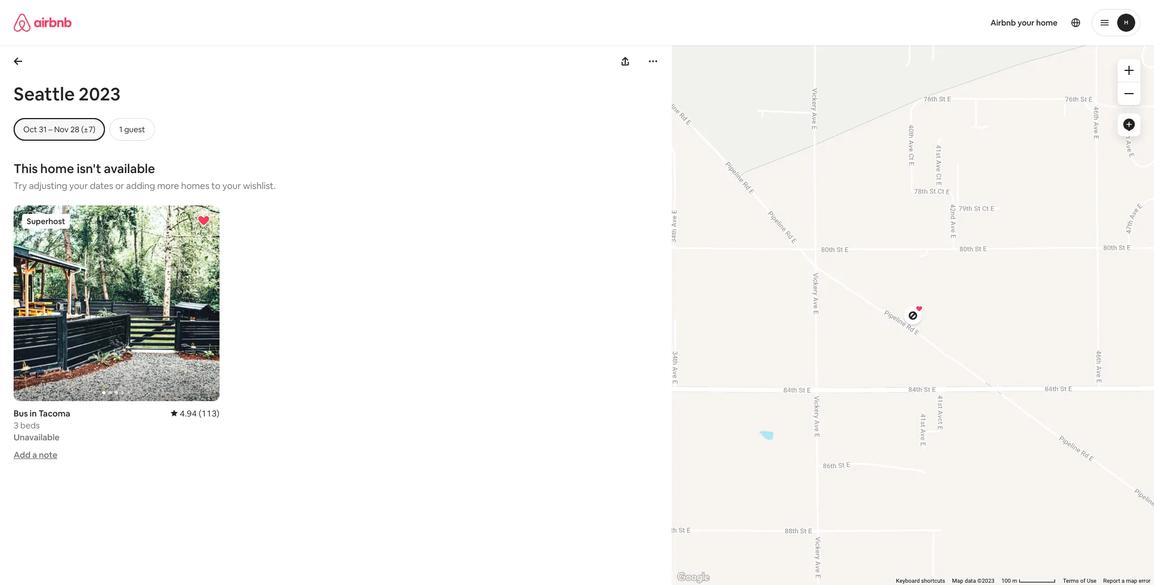 Task type: vqa. For each thing, say whether or not it's contained in the screenshot.
TERMS OF USE LINK
yes



Task type: locate. For each thing, give the bounding box(es) containing it.
shortcuts
[[921, 578, 945, 584]]

home inside airbnb your home link
[[1036, 18, 1058, 28]]

your inside profile element
[[1018, 18, 1035, 28]]

this home isn't available try adjusting your dates or adding more homes to your wishlist.
[[14, 161, 276, 192]]

1 guest button
[[110, 118, 155, 141]]

add
[[14, 449, 31, 460]]

to
[[211, 180, 220, 192]]

adjusting
[[29, 180, 67, 192]]

profile element
[[591, 0, 1141, 45]]

airbnb your home link
[[984, 11, 1065, 35]]

a left map
[[1122, 578, 1125, 584]]

more
[[157, 180, 179, 192]]

isn't available
[[77, 161, 155, 176]]

a for add
[[32, 449, 37, 460]]

seattle
[[14, 82, 75, 106]]

map data ©2023
[[952, 578, 995, 584]]

bus in tacoma 3 beds unavailable
[[14, 408, 70, 442]]

–
[[48, 124, 52, 134]]

0 vertical spatial a
[[32, 449, 37, 460]]

oct
[[23, 124, 37, 134]]

your
[[1018, 18, 1035, 28], [69, 180, 88, 192]]

1 horizontal spatial a
[[1122, 578, 1125, 584]]

your left dates
[[69, 180, 88, 192]]

google image
[[675, 570, 712, 585]]

dates
[[90, 180, 113, 192]]

home right airbnb
[[1036, 18, 1058, 28]]

home inside the this home isn't available try adjusting your dates or adding more homes to your wishlist.
[[40, 161, 74, 176]]

home
[[1036, 18, 1058, 28], [40, 161, 74, 176]]

0 horizontal spatial your
[[69, 180, 88, 192]]

try
[[14, 180, 27, 192]]

0 horizontal spatial home
[[40, 161, 74, 176]]

remove from wishlist: bus in tacoma image
[[197, 214, 210, 228]]

2023
[[79, 82, 121, 106]]

oct 31 – nov 28 (±7) button
[[14, 118, 105, 141]]

1 horizontal spatial your
[[1018, 18, 1035, 28]]

1 vertical spatial a
[[1122, 578, 1125, 584]]

©2023
[[977, 578, 995, 584]]

a right add
[[32, 449, 37, 460]]

1 vertical spatial your
[[69, 180, 88, 192]]

report
[[1103, 578, 1120, 584]]

map
[[1126, 578, 1137, 584]]

your right airbnb
[[1018, 18, 1035, 28]]

(±7)
[[81, 124, 95, 134]]

0 horizontal spatial a
[[32, 449, 37, 460]]

report a map error link
[[1103, 578, 1151, 584]]

0 vertical spatial your
[[1018, 18, 1035, 28]]

28
[[70, 124, 79, 134]]

keyboard shortcuts button
[[896, 577, 945, 585]]

bus
[[14, 408, 28, 418]]

1 vertical spatial home
[[40, 161, 74, 176]]

seattle 2023
[[14, 82, 121, 106]]

add a note
[[14, 449, 57, 460]]

zoom out image
[[1125, 89, 1134, 98]]

a
[[32, 449, 37, 460], [1122, 578, 1125, 584]]

oct 31 – nov 28 (±7)
[[23, 124, 95, 134]]

1 horizontal spatial home
[[1036, 18, 1058, 28]]

home up adjusting
[[40, 161, 74, 176]]

group
[[14, 205, 219, 401]]

beds
[[20, 420, 40, 430]]

0 vertical spatial home
[[1036, 18, 1058, 28]]



Task type: describe. For each thing, give the bounding box(es) containing it.
m
[[1012, 578, 1017, 584]]

map
[[952, 578, 963, 584]]

keyboard shortcuts
[[896, 578, 945, 584]]

guest
[[124, 124, 145, 134]]

terms of use link
[[1063, 578, 1097, 584]]

error
[[1139, 578, 1151, 584]]

zoom in image
[[1125, 66, 1134, 75]]

in
[[30, 408, 37, 418]]

google map
including 1 saved stay. region
[[573, 44, 1154, 585]]

your inside the this home isn't available try adjusting your dates or adding more homes to your wishlist.
[[69, 180, 88, 192]]

note
[[39, 449, 57, 460]]

1 guest
[[119, 124, 145, 134]]

homes
[[181, 180, 209, 192]]

airbnb
[[991, 18, 1016, 28]]

your wishlist.
[[222, 180, 276, 192]]

1
[[119, 124, 122, 134]]

report a map error
[[1103, 578, 1151, 584]]

of
[[1080, 578, 1086, 584]]

4.94 (113)
[[180, 408, 219, 418]]

keyboard
[[896, 578, 920, 584]]

airbnb your home
[[991, 18, 1058, 28]]

unavailable
[[14, 432, 60, 442]]

4.94
[[180, 408, 197, 418]]

adding
[[126, 180, 155, 192]]

a for report
[[1122, 578, 1125, 584]]

tacoma
[[39, 408, 70, 418]]

3
[[14, 420, 18, 430]]

nov
[[54, 124, 69, 134]]

terms of use
[[1063, 578, 1097, 584]]

31
[[39, 124, 47, 134]]

or
[[115, 180, 124, 192]]

100
[[1001, 578, 1011, 584]]

data
[[965, 578, 976, 584]]

100 m button
[[998, 577, 1060, 585]]

4.94 out of 5 average rating,  113 reviews image
[[171, 408, 219, 418]]

terms
[[1063, 578, 1079, 584]]

(113)
[[199, 408, 219, 418]]

this
[[14, 161, 38, 176]]

use
[[1087, 578, 1097, 584]]

add a place to the map image
[[1122, 118, 1136, 132]]

100 m
[[1001, 578, 1019, 584]]

add a note button
[[14, 449, 57, 460]]



